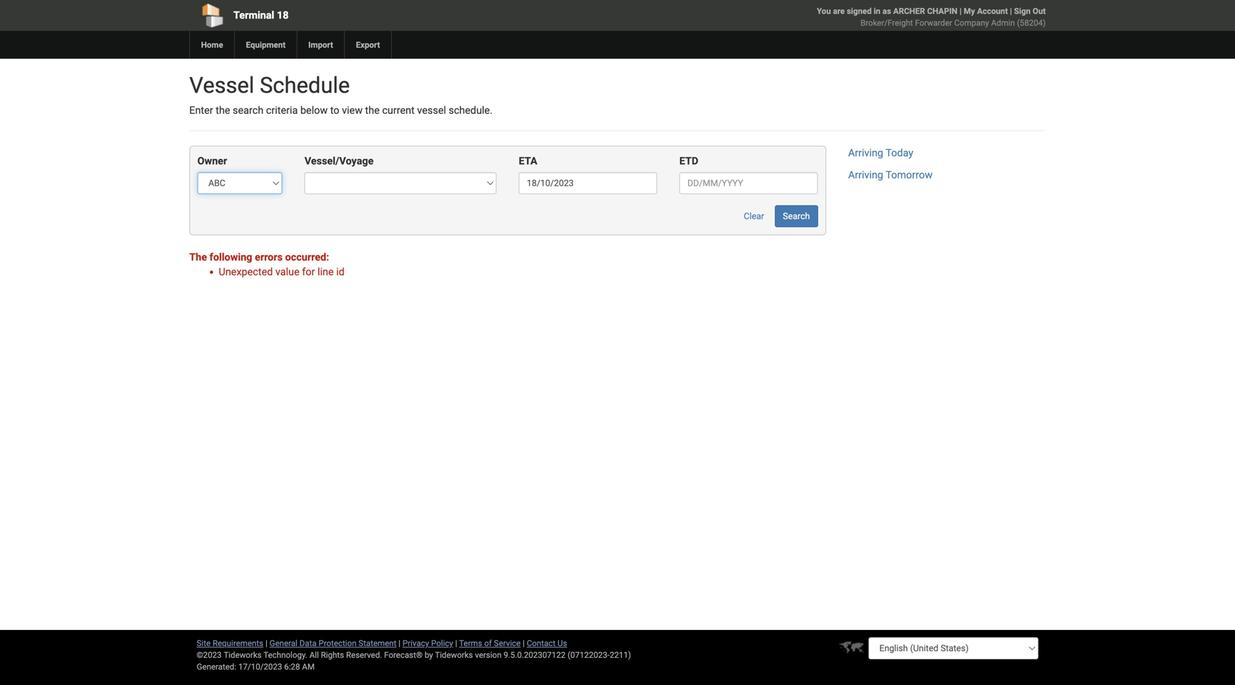Task type: locate. For each thing, give the bounding box(es) containing it.
the right view
[[365, 104, 380, 117]]

export link
[[344, 31, 391, 59]]

out
[[1033, 6, 1046, 16]]

vessel
[[189, 72, 254, 99]]

2 the from the left
[[365, 104, 380, 117]]

company
[[954, 18, 989, 28]]

account
[[977, 6, 1008, 16]]

| left sign
[[1010, 6, 1012, 16]]

search
[[233, 104, 264, 117]]

view
[[342, 104, 363, 117]]

site requirements link
[[197, 639, 263, 649]]

0 vertical spatial arriving
[[848, 147, 883, 159]]

for
[[302, 266, 315, 278]]

are
[[833, 6, 845, 16]]

import link
[[297, 31, 344, 59]]

schedule
[[260, 72, 350, 99]]

import
[[308, 40, 333, 50]]

etd
[[680, 155, 698, 167]]

schedule.
[[449, 104, 493, 117]]

equipment link
[[234, 31, 297, 59]]

contact us link
[[527, 639, 567, 649]]

arriving up the arriving tomorrow link
[[848, 147, 883, 159]]

you
[[817, 6, 831, 16]]

search
[[783, 211, 810, 222]]

policy
[[431, 639, 453, 649]]

you are signed in as archer chapin | my account | sign out broker/freight forwarder company admin (58204)
[[817, 6, 1046, 28]]

| left my
[[960, 6, 962, 16]]

by
[[425, 651, 433, 661]]

us
[[558, 639, 567, 649]]

the
[[216, 104, 230, 117], [365, 104, 380, 117]]

site
[[197, 639, 211, 649]]

| left general on the left bottom of page
[[265, 639, 267, 649]]

requirements
[[213, 639, 263, 649]]

archer
[[893, 6, 925, 16]]

2 arriving from the top
[[848, 169, 883, 181]]

current
[[382, 104, 415, 117]]

vessel
[[417, 104, 446, 117]]

today
[[886, 147, 913, 159]]

arriving today link
[[848, 147, 913, 159]]

sign out link
[[1014, 6, 1046, 16]]

1 arriving from the top
[[848, 147, 883, 159]]

signed
[[847, 6, 872, 16]]

clear
[[744, 211, 764, 222]]

occurred:
[[285, 251, 329, 264]]

1 the from the left
[[216, 104, 230, 117]]

all
[[310, 651, 319, 661]]

1 horizontal spatial the
[[365, 104, 380, 117]]

forwarder
[[915, 18, 952, 28]]

| up forecast®
[[399, 639, 401, 649]]

unexpected
[[219, 266, 273, 278]]

technology.
[[264, 651, 307, 661]]

equipment
[[246, 40, 286, 50]]

value
[[275, 266, 300, 278]]

arriving down arriving today link on the top right of the page
[[848, 169, 883, 181]]

1 vertical spatial arriving
[[848, 169, 883, 181]]

broker/freight
[[861, 18, 913, 28]]

clear button
[[736, 205, 772, 227]]

the right enter
[[216, 104, 230, 117]]

|
[[960, 6, 962, 16], [1010, 6, 1012, 16], [265, 639, 267, 649], [399, 639, 401, 649], [455, 639, 457, 649], [523, 639, 525, 649]]

arriving
[[848, 147, 883, 159], [848, 169, 883, 181]]

line
[[318, 266, 334, 278]]

the following errors occurred: unexpected value for line id
[[189, 251, 345, 278]]

0 horizontal spatial the
[[216, 104, 230, 117]]

general data protection statement link
[[270, 639, 396, 649]]

| up tideworks
[[455, 639, 457, 649]]

generated:
[[197, 663, 236, 672]]



Task type: describe. For each thing, give the bounding box(es) containing it.
terminal 18
[[233, 9, 289, 21]]

forecast®
[[384, 651, 423, 661]]

17/10/2023
[[238, 663, 282, 672]]

sign
[[1014, 6, 1031, 16]]

am
[[302, 663, 315, 672]]

(58204)
[[1017, 18, 1046, 28]]

statement
[[359, 639, 396, 649]]

home
[[201, 40, 223, 50]]

version
[[475, 651, 502, 661]]

below
[[300, 104, 328, 117]]

terms
[[459, 639, 482, 649]]

privacy
[[403, 639, 429, 649]]

terminal 18 link
[[189, 0, 533, 31]]

errors
[[255, 251, 283, 264]]

arriving tomorrow
[[848, 169, 933, 181]]

9.5.0.202307122
[[504, 651, 566, 661]]

tomorrow
[[886, 169, 933, 181]]

contact
[[527, 639, 556, 649]]

criteria
[[266, 104, 298, 117]]

admin
[[991, 18, 1015, 28]]

terms of service link
[[459, 639, 521, 649]]

6:28
[[284, 663, 300, 672]]

©2023 tideworks
[[197, 651, 262, 661]]

terminal
[[233, 9, 274, 21]]

arriving for arriving tomorrow
[[848, 169, 883, 181]]

ETA text field
[[519, 172, 657, 194]]

service
[[494, 639, 521, 649]]

| up 9.5.0.202307122
[[523, 639, 525, 649]]

2211)
[[610, 651, 631, 661]]

to
[[330, 104, 339, 117]]

reserved.
[[346, 651, 382, 661]]

of
[[484, 639, 492, 649]]

general
[[270, 639, 298, 649]]

18
[[277, 9, 289, 21]]

enter
[[189, 104, 213, 117]]

arriving tomorrow link
[[848, 169, 933, 181]]

data
[[300, 639, 317, 649]]

export
[[356, 40, 380, 50]]

chapin
[[927, 6, 958, 16]]

site requirements | general data protection statement | privacy policy | terms of service | contact us ©2023 tideworks technology. all rights reserved. forecast® by tideworks version 9.5.0.202307122 (07122023-2211) generated: 17/10/2023 6:28 am
[[197, 639, 631, 672]]

arriving today
[[848, 147, 913, 159]]

owner
[[197, 155, 227, 167]]

eta
[[519, 155, 537, 167]]

arriving for arriving today
[[848, 147, 883, 159]]

my
[[964, 6, 975, 16]]

protection
[[319, 639, 357, 649]]

ETD text field
[[680, 172, 818, 194]]

(07122023-
[[568, 651, 610, 661]]

privacy policy link
[[403, 639, 453, 649]]

tideworks
[[435, 651, 473, 661]]

rights
[[321, 651, 344, 661]]

home link
[[189, 31, 234, 59]]

id
[[336, 266, 345, 278]]

my account link
[[964, 6, 1008, 16]]

in
[[874, 6, 881, 16]]

vessel schedule enter the search criteria below to view the current vessel schedule.
[[189, 72, 493, 117]]

as
[[883, 6, 891, 16]]

the
[[189, 251, 207, 264]]

following
[[210, 251, 252, 264]]

vessel/voyage
[[305, 155, 374, 167]]

search button
[[775, 205, 818, 227]]



Task type: vqa. For each thing, say whether or not it's contained in the screenshot.
Requirements
yes



